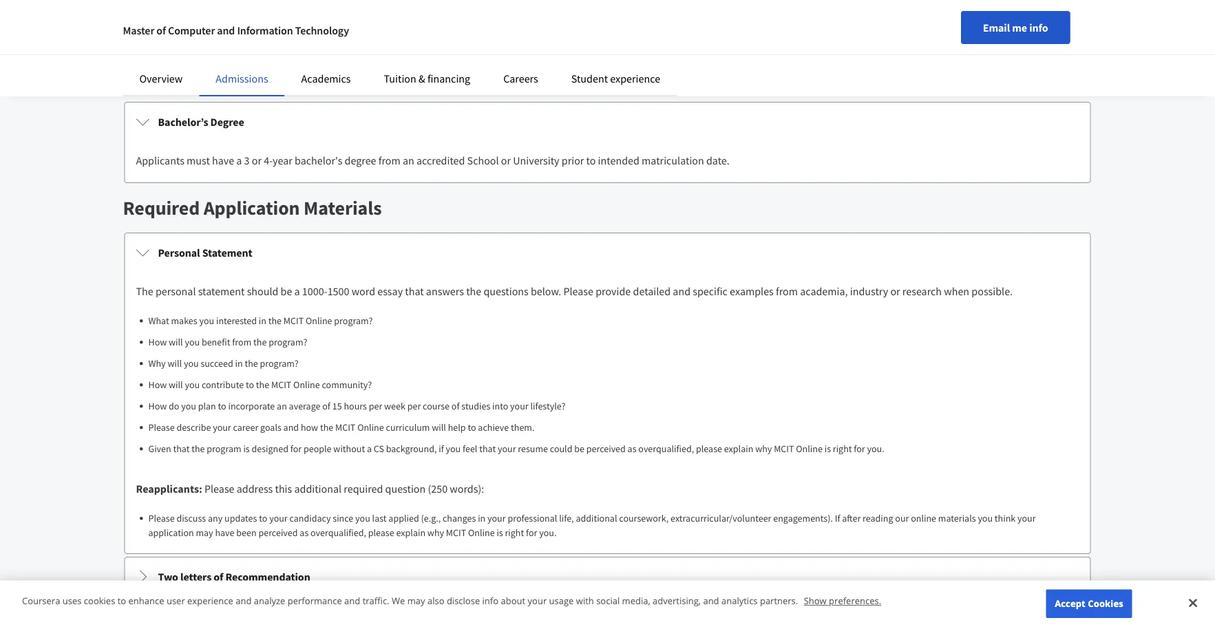 Task type: describe. For each thing, give the bounding box(es) containing it.
2 start from the left
[[461, 44, 482, 58]]

prior
[[562, 154, 584, 167]]

email me info
[[983, 21, 1048, 34]]

partners.
[[760, 595, 798, 607]]

specific
[[693, 284, 728, 298]]

you right if
[[446, 442, 461, 455]]

1 vertical spatial from
[[776, 284, 798, 298]]

if inside please discuss any updates to your candidacy since you last applied (e.g., changes in your professional life, additional coursework, extracurricular/volunteer engagements). if after reading our online materials you think your application may have been perceived as overqualified, please explain why mcit online is right for you.
[[835, 512, 840, 524]]

online inside please discuss any updates to your candidacy since you last applied (e.g., changes in your professional life, additional coursework, extracurricular/volunteer engagements). if after reading our online materials you think your application may have been perceived as overqualified, please explain why mcit online is right for you.
[[468, 526, 495, 539]]

bachelor's degree button
[[125, 103, 1090, 141]]

please up any
[[204, 482, 234, 496]]

admissions
[[216, 72, 268, 85]]

info inside email me info button
[[1029, 21, 1048, 34]]

requirements
[[171, 78, 239, 92]]

list containing what makes you interested in the mcit online program?
[[141, 313, 1079, 456]]

given that the program is designed for people without a cs background, if you feel that your resume could be perceived as overqualified, please explain why mcit online is right for you.
[[148, 442, 884, 455]]

please discuss any updates to your candidacy since you last applied (e.g., changes in your professional life, additional coursework, extracurricular/volunteer engagements). if after reading our online materials you think your application may have been perceived as overqualified, please explain why mcit online is right for you. list item
[[148, 511, 1079, 540]]

explain inside list item
[[724, 442, 753, 455]]

advertising,
[[653, 595, 701, 607]]

analytics
[[722, 595, 758, 607]]

to inside privacy alert dialog
[[118, 595, 126, 607]]

may inside please discuss any updates to your candidacy since you last applied (e.g., changes in your professional life, additional coursework, extracurricular/volunteer engagements). if after reading our online materials you think your application may have been perceived as overqualified, please explain why mcit online is right for you.
[[196, 526, 213, 539]]

you right do
[[181, 400, 196, 412]]

privacy alert dialog
[[0, 581, 1215, 629]]

applicants
[[136, 154, 184, 167]]

accredited
[[417, 154, 465, 167]]

0 horizontal spatial online
[[507, 44, 536, 58]]

bachelor's
[[295, 154, 342, 167]]

2 per from the left
[[407, 400, 421, 412]]

how will you contribute to the mcit online community? list item
[[148, 377, 1079, 392]]

possible.
[[972, 284, 1013, 298]]

to right 'help'
[[468, 421, 476, 433]]

as inside please discuss any updates to your candidacy since you last applied (e.g., changes in your professional life, additional coursework, extracurricular/volunteer engagements). if after reading our online materials you think your application may have been perceived as overqualified, please explain why mcit online is right for you.
[[300, 526, 309, 539]]

1 per from the left
[[369, 400, 382, 412]]

careers link
[[503, 72, 538, 85]]

your right into
[[510, 400, 529, 412]]

please inside list item
[[696, 442, 722, 455]]

personal statement
[[158, 246, 252, 260]]

statement
[[202, 246, 252, 260]]

preferences.
[[829, 595, 881, 607]]

0 horizontal spatial if
[[353, 44, 360, 58]]

3
[[244, 154, 250, 167]]

how will you contribute to the mcit online community?
[[148, 378, 372, 391]]

and down two letters of recommendation
[[236, 595, 252, 607]]

0 vertical spatial have
[[212, 154, 234, 167]]

discuss
[[177, 512, 206, 524]]

to right the prior
[[586, 154, 596, 167]]

reapplicants: please address this additional required question (250 words):
[[136, 482, 484, 496]]

financing
[[427, 72, 470, 85]]

info inside privacy alert dialog
[[482, 595, 499, 607]]

how do you plan to incorporate an average of 15 hours per week per course of studies into your lifestyle?
[[148, 400, 566, 412]]

performance
[[288, 595, 342, 607]]

any
[[208, 512, 223, 524]]

coursera
[[22, 595, 60, 607]]

describe
[[177, 421, 211, 433]]

to right plan
[[218, 400, 226, 412]]

will left 'help'
[[432, 421, 446, 433]]

&
[[419, 72, 425, 85]]

2 horizontal spatial that
[[479, 442, 496, 455]]

and left traffic.
[[344, 595, 360, 607]]

perceived inside please discuss any updates to your candidacy since you last applied (e.g., changes in your professional life, additional coursework, extracurricular/volunteer engagements). if after reading our online materials you think your application may have been perceived as overqualified, please explain why mcit online is right for you.
[[258, 526, 298, 539]]

1500
[[327, 284, 349, 298]]

been
[[236, 526, 257, 539]]

usage
[[549, 595, 574, 607]]

also
[[428, 595, 444, 607]]

your up careers link
[[484, 44, 505, 58]]

without
[[333, 442, 365, 455]]

program
[[303, 78, 345, 92]]

(e.g.,
[[421, 512, 441, 524]]

0 horizontal spatial a
[[236, 154, 242, 167]]

you left think on the right bottom
[[978, 512, 993, 524]]

detailed
[[633, 284, 671, 298]]

please inside please discuss any updates to your candidacy since you last applied (e.g., changes in your professional life, additional coursework, extracurricular/volunteer engagements). if after reading our online materials you think your application may have been perceived as overqualified, please explain why mcit online is right for you.
[[148, 512, 175, 524]]

below.
[[531, 284, 561, 298]]

mcit inside please discuss any updates to your candidacy since you last applied (e.g., changes in your professional life, additional coursework, extracurricular/volunteer engagements). if after reading our online materials you think your application may have been perceived as overqualified, please explain why mcit online is right for you.
[[446, 526, 466, 539]]

program? for why will you succeed in the program?
[[260, 357, 299, 369]]

cookies
[[1088, 598, 1124, 610]]

student
[[571, 72, 608, 85]]

since
[[333, 512, 353, 524]]

achieve
[[478, 421, 509, 433]]

university
[[513, 154, 559, 167]]

of right master
[[157, 23, 166, 37]]

be inside given that the program is designed for people without a cs background, if you feel that your resume could be perceived as overqualified, please explain why mcit online is right for you. list item
[[574, 442, 584, 455]]

contribute
[[202, 378, 244, 391]]

0 vertical spatial application
[[539, 44, 591, 58]]

application inside please discuss any updates to your candidacy since you last applied (e.g., changes in your professional life, additional coursework, extracurricular/volunteer engagements). if after reading our online materials you think your application may have been perceived as overqualified, please explain why mcit online is right for you.
[[148, 526, 194, 539]]

to inside please discuss any updates to your candidacy since you last applied (e.g., changes in your professional life, additional coursework, extracurricular/volunteer engagements). if after reading our online materials you think your application may have been perceived as overqualified, please explain why mcit online is right for you.
[[259, 512, 267, 524]]

1 horizontal spatial that
[[405, 284, 424, 298]]

about
[[501, 595, 525, 607]]

right inside please discuss any updates to your candidacy since you last applied (e.g., changes in your professional life, additional coursework, extracurricular/volunteer engagements). if after reading our online materials you think your application may have been perceived as overqualified, please explain why mcit online is right for you.
[[505, 526, 524, 539]]

needed
[[689, 44, 724, 58]]

you left can
[[423, 44, 440, 58]]

program? for how will you benefit from the program?
[[269, 336, 307, 348]]

goals
[[260, 421, 281, 433]]

as inside list item
[[628, 442, 637, 455]]

updates
[[224, 512, 257, 524]]

of inside "dropdown button"
[[214, 570, 223, 584]]

studies
[[461, 400, 490, 412]]

questions
[[484, 284, 529, 298]]

applicants must have a 3 or 4-year bachelor's degree from an accredited school or university prior to intended matriculation date.
[[136, 154, 730, 167]]

in inside please discuss any updates to your candidacy since you last applied (e.g., changes in your professional life, additional coursework, extracurricular/volunteer engagements). if after reading our online materials you think your application may have been perceived as overqualified, please explain why mcit online is right for you.
[[478, 512, 486, 524]]

1 horizontal spatial from
[[378, 154, 401, 167]]

15
[[332, 400, 342, 412]]

you up plan
[[185, 378, 200, 391]]

plan
[[198, 400, 216, 412]]

address
[[237, 482, 273, 496]]

today.
[[593, 44, 622, 58]]

your down 'achieve' at bottom
[[498, 442, 516, 455]]

designed
[[252, 442, 288, 455]]

required
[[123, 196, 200, 220]]

student experience link
[[571, 72, 660, 85]]

applied
[[389, 512, 419, 524]]

accept
[[1055, 598, 1086, 610]]

what makes you interested in the mcit online program? list item
[[148, 313, 1079, 328]]

when
[[944, 284, 969, 298]]

extracurricular/volunteer
[[671, 512, 771, 524]]

email me info button
[[961, 11, 1070, 44]]

the up incorporate
[[256, 378, 269, 391]]

is inside please discuss any updates to your candidacy since you last applied (e.g., changes in your professional life, additional coursework, extracurricular/volunteer engagements). if after reading our online materials you think your application may have been perceived as overqualified, please explain why mcit online is right for you.
[[497, 526, 503, 539]]

into
[[492, 400, 508, 412]]

you left succeed
[[184, 357, 199, 369]]

show
[[804, 595, 827, 607]]

in for interested
[[259, 314, 266, 327]]

career
[[233, 421, 258, 433]]

bachelor's degree
[[158, 115, 244, 129]]

here
[[624, 44, 646, 58]]

why
[[148, 357, 166, 369]]

student experience
[[571, 72, 660, 85]]

media,
[[622, 595, 650, 607]]

changes
[[443, 512, 476, 524]]

please inside list item
[[148, 421, 175, 433]]

1 start from the left
[[300, 44, 321, 58]]

industry
[[850, 284, 888, 298]]

required
[[344, 482, 383, 496]]



Task type: locate. For each thing, give the bounding box(es) containing it.
you. inside list item
[[867, 442, 884, 455]]

dates.
[[323, 44, 351, 58]]

2 vertical spatial in
[[478, 512, 486, 524]]

how up why
[[148, 336, 167, 348]]

will down makes
[[169, 336, 183, 348]]

if
[[353, 44, 360, 58], [835, 512, 840, 524]]

that right essay
[[405, 284, 424, 298]]

0 horizontal spatial may
[[196, 526, 213, 539]]

1 horizontal spatial as
[[628, 442, 637, 455]]

user
[[167, 595, 185, 607]]

2 horizontal spatial in
[[478, 512, 486, 524]]

0 vertical spatial online
[[507, 44, 536, 58]]

feel
[[463, 442, 477, 455]]

2 vertical spatial program?
[[260, 357, 299, 369]]

an left average
[[277, 400, 287, 412]]

you down makes
[[185, 336, 200, 348]]

0 horizontal spatial please
[[368, 526, 394, 539]]

your right about
[[528, 595, 547, 607]]

as down candidacy
[[300, 526, 309, 539]]

given that the program is designed for people without a cs background, if you feel that your resume could be perceived as overqualified, please explain why mcit online is right for you. list item
[[148, 441, 1079, 456]]

experience down here
[[610, 72, 660, 85]]

0 vertical spatial additional
[[294, 482, 342, 496]]

degree
[[210, 115, 244, 129]]

0 vertical spatial as
[[628, 442, 637, 455]]

0 horizontal spatial overqualified,
[[311, 526, 366, 539]]

experience inside privacy alert dialog
[[187, 595, 233, 607]]

your
[[484, 44, 505, 58], [510, 400, 529, 412], [213, 421, 231, 433], [498, 442, 516, 455], [269, 512, 288, 524], [487, 512, 506, 524], [1018, 512, 1036, 524], [528, 595, 547, 607]]

last
[[372, 512, 387, 524]]

1 vertical spatial you.
[[539, 526, 557, 539]]

will for succeed
[[168, 357, 182, 369]]

0 horizontal spatial explain
[[396, 526, 426, 539]]

may right we
[[407, 595, 425, 607]]

may down any
[[196, 526, 213, 539]]

1 vertical spatial how
[[148, 378, 167, 391]]

how for how will you contribute to the mcit online community?
[[148, 378, 167, 391]]

overqualified, inside list item
[[638, 442, 694, 455]]

have down any
[[215, 526, 234, 539]]

please discuss any updates to your candidacy since you last applied (e.g., changes in your professional life, additional coursework, extracurricular/volunteer engagements). if after reading our online materials you think your application may have been perceived as overqualified, please explain why mcit online is right for you.
[[148, 512, 1036, 539]]

0 horizontal spatial as
[[300, 526, 309, 539]]

degree
[[345, 154, 376, 167]]

1 horizontal spatial why
[[755, 442, 772, 455]]

your right think on the right bottom
[[1018, 512, 1036, 524]]

to right updates
[[259, 512, 267, 524]]

disclose
[[447, 595, 480, 607]]

mcit online offers both fall and spring start dates. if you're ready, you can start your online application today. here is what's needed to apply:
[[123, 44, 766, 58]]

to right cookies
[[118, 595, 126, 607]]

overqualified, inside please discuss any updates to your candidacy since you last applied (e.g., changes in your professional life, additional coursework, extracurricular/volunteer engagements). if after reading our online materials you think your application may have been perceived as overqualified, please explain why mcit online is right for you.
[[311, 526, 366, 539]]

may inside privacy alert dialog
[[407, 595, 425, 607]]

incorporate
[[228, 400, 275, 412]]

2 vertical spatial from
[[232, 336, 252, 348]]

what's
[[657, 44, 687, 58]]

the down should
[[268, 314, 282, 327]]

please describe your career goals and how the mcit online curriculum will help to achieve them. list item
[[148, 420, 1079, 434]]

the personal statement should be a 1000-1500 word essay that answers the questions below. please provide detailed and specific examples from academia, industry or research when possible.
[[136, 284, 1013, 298]]

the right answers
[[466, 284, 481, 298]]

coursera uses cookies to enhance user experience and analyze performance and traffic. we may also disclose info about your usage with social media, advertising, and analytics partners. show preferences.
[[22, 595, 881, 607]]

two
[[158, 570, 178, 584]]

materials
[[938, 512, 976, 524]]

list
[[141, 313, 1079, 456]]

1 horizontal spatial overqualified,
[[638, 442, 694, 455]]

explain inside please discuss any updates to your candidacy since you last applied (e.g., changes in your professional life, additional coursework, extracurricular/volunteer engagements). if after reading our online materials you think your application may have been perceived as overqualified, please explain why mcit online is right for you.
[[396, 526, 426, 539]]

and up both
[[217, 23, 235, 37]]

an inside list item
[[277, 400, 287, 412]]

and left analytics
[[703, 595, 719, 607]]

0 horizontal spatial additional
[[294, 482, 342, 496]]

succeed
[[201, 357, 233, 369]]

info right me
[[1029, 21, 1048, 34]]

start down the technology
[[300, 44, 321, 58]]

1 horizontal spatial be
[[574, 442, 584, 455]]

additional up candidacy
[[294, 482, 342, 496]]

information
[[237, 23, 293, 37]]

2 horizontal spatial from
[[776, 284, 798, 298]]

overqualified, down since
[[311, 526, 366, 539]]

how for how will you benefit from the program?
[[148, 336, 167, 348]]

1 horizontal spatial if
[[835, 512, 840, 524]]

how left do
[[148, 400, 167, 412]]

in for succeed
[[235, 357, 243, 369]]

0 horizontal spatial or
[[252, 154, 262, 167]]

1 vertical spatial overqualified,
[[311, 526, 366, 539]]

1 vertical spatial explain
[[396, 526, 426, 539]]

1 vertical spatial a
[[294, 284, 300, 298]]

that right given
[[173, 442, 190, 455]]

tuition
[[384, 72, 416, 85]]

and inside list item
[[283, 421, 299, 433]]

0 horizontal spatial start
[[300, 44, 321, 58]]

you.
[[867, 442, 884, 455], [539, 526, 557, 539]]

of
[[157, 23, 166, 37], [322, 400, 330, 412], [452, 400, 460, 412], [214, 570, 223, 584]]

personal
[[156, 284, 196, 298]]

or right school at top
[[501, 154, 511, 167]]

resume
[[518, 442, 548, 455]]

the down the spring
[[258, 78, 274, 92]]

examples
[[730, 284, 774, 298]]

you left last
[[355, 512, 370, 524]]

2 vertical spatial how
[[148, 400, 167, 412]]

a left cs at the left bottom
[[367, 442, 372, 455]]

letters
[[180, 570, 212, 584]]

will up do
[[169, 378, 183, 391]]

1 vertical spatial have
[[215, 526, 234, 539]]

application down discuss
[[148, 526, 194, 539]]

for
[[242, 78, 256, 92], [290, 442, 302, 455], [854, 442, 865, 455], [526, 526, 537, 539]]

mcit
[[123, 44, 146, 58], [276, 78, 301, 92], [284, 314, 304, 327], [271, 378, 291, 391], [335, 421, 356, 433], [774, 442, 794, 455], [446, 526, 466, 539]]

fall
[[233, 44, 247, 58]]

right inside list item
[[833, 442, 852, 455]]

right
[[833, 442, 852, 455], [505, 526, 524, 539]]

for inside please discuss any updates to your candidacy since you last applied (e.g., changes in your professional life, additional coursework, extracurricular/volunteer engagements). if after reading our online materials you think your application may have been perceived as overqualified, please explain why mcit online is right for you.
[[526, 526, 537, 539]]

why inside please discuss any updates to your candidacy since you last applied (e.g., changes in your professional life, additional coursework, extracurricular/volunteer engagements). if after reading our online materials you think your application may have been perceived as overqualified, please explain why mcit online is right for you.
[[427, 526, 444, 539]]

1 horizontal spatial start
[[461, 44, 482, 58]]

them.
[[511, 421, 535, 433]]

perceived inside list item
[[586, 442, 626, 455]]

0 horizontal spatial in
[[235, 357, 243, 369]]

your down the this
[[269, 512, 288, 524]]

both
[[209, 44, 231, 58]]

be right could
[[574, 442, 584, 455]]

1 vertical spatial application
[[148, 526, 194, 539]]

please left discuss
[[148, 512, 175, 524]]

a inside list item
[[367, 442, 372, 455]]

please inside please discuss any updates to your candidacy since you last applied (e.g., changes in your professional life, additional coursework, extracurricular/volunteer engagements). if after reading our online materials you think your application may have been perceived as overqualified, please explain why mcit online is right for you.
[[368, 526, 394, 539]]

the right how
[[320, 421, 333, 433]]

from right examples
[[776, 284, 798, 298]]

1 vertical spatial perceived
[[258, 526, 298, 539]]

a
[[236, 154, 242, 167], [294, 284, 300, 298], [367, 442, 372, 455]]

0 vertical spatial please
[[696, 442, 722, 455]]

0 vertical spatial an
[[403, 154, 414, 167]]

in right changes
[[478, 512, 486, 524]]

answers
[[426, 284, 464, 298]]

1 vertical spatial an
[[277, 400, 287, 412]]

1 vertical spatial additional
[[576, 512, 617, 524]]

you. inside please discuss any updates to your candidacy since you last applied (e.g., changes in your professional life, additional coursework, extracurricular/volunteer engagements). if after reading our online materials you think your application may have been perceived as overqualified, please explain why mcit online is right for you.
[[539, 526, 557, 539]]

or right 3
[[252, 154, 262, 167]]

0 vertical spatial how
[[148, 336, 167, 348]]

1 horizontal spatial additional
[[576, 512, 617, 524]]

word
[[352, 284, 375, 298]]

two letters of recommendation
[[158, 570, 310, 584]]

1 how from the top
[[148, 336, 167, 348]]

0 horizontal spatial per
[[369, 400, 382, 412]]

people
[[304, 442, 332, 455]]

perceived
[[586, 442, 626, 455], [258, 526, 298, 539]]

be right should
[[281, 284, 292, 298]]

technology
[[295, 23, 349, 37]]

0 vertical spatial perceived
[[586, 442, 626, 455]]

reapplicants:
[[136, 482, 202, 496]]

0 vertical spatial explain
[[724, 442, 753, 455]]

engagements).
[[773, 512, 833, 524]]

you're
[[362, 44, 391, 58]]

online up careers link
[[507, 44, 536, 58]]

in right interested
[[259, 314, 266, 327]]

1 vertical spatial experience
[[187, 595, 233, 607]]

curriculum
[[386, 421, 430, 433]]

of left 15
[[322, 400, 330, 412]]

application up student
[[539, 44, 591, 58]]

have
[[212, 154, 234, 167], [215, 526, 234, 539]]

additional inside please discuss any updates to your candidacy since you last applied (e.g., changes in your professional life, additional coursework, extracurricular/volunteer engagements). if after reading our online materials you think your application may have been perceived as overqualified, please explain why mcit online is right for you.
[[576, 512, 617, 524]]

essay
[[377, 284, 403, 298]]

why will you succeed in the program? list item
[[148, 356, 1079, 370]]

program? down word
[[334, 314, 373, 327]]

words):
[[450, 482, 484, 496]]

from down interested
[[232, 336, 252, 348]]

given
[[148, 442, 171, 455]]

additional right the life, on the bottom left of the page
[[576, 512, 617, 524]]

required application materials
[[123, 196, 382, 220]]

will for contribute
[[169, 378, 183, 391]]

to up incorporate
[[246, 378, 254, 391]]

0 vertical spatial info
[[1029, 21, 1048, 34]]

2 horizontal spatial or
[[891, 284, 900, 298]]

program? up how will you contribute to the mcit online community?
[[260, 357, 299, 369]]

how will you benefit from the program? list item
[[148, 335, 1079, 349]]

and left how
[[283, 421, 299, 433]]

the up how will you contribute to the mcit online community?
[[245, 357, 258, 369]]

please describe your career goals and how the mcit online curriculum will help to achieve them.
[[148, 421, 535, 433]]

0 vertical spatial a
[[236, 154, 242, 167]]

start right can
[[461, 44, 482, 58]]

your up program
[[213, 421, 231, 433]]

we
[[392, 595, 405, 607]]

0 horizontal spatial be
[[281, 284, 292, 298]]

in right succeed
[[235, 357, 243, 369]]

please up given
[[148, 421, 175, 433]]

1 vertical spatial as
[[300, 526, 309, 539]]

show preferences. link
[[804, 595, 881, 607]]

1 horizontal spatial info
[[1029, 21, 1048, 34]]

0 horizontal spatial info
[[482, 595, 499, 607]]

online inside please discuss any updates to your candidacy since you last applied (e.g., changes in your professional life, additional coursework, extracurricular/volunteer engagements). if after reading our online materials you think your application may have been perceived as overqualified, please explain why mcit online is right for you.
[[911, 512, 936, 524]]

0 vertical spatial be
[[281, 284, 292, 298]]

1 horizontal spatial experience
[[610, 72, 660, 85]]

after
[[842, 512, 861, 524]]

application
[[539, 44, 591, 58], [148, 526, 194, 539]]

master of computer and information technology
[[123, 23, 349, 37]]

0 horizontal spatial an
[[277, 400, 287, 412]]

must
[[187, 154, 210, 167]]

per right the week at the bottom left
[[407, 400, 421, 412]]

how do you plan to incorporate an average of 15 hours per week per course of studies into your lifestyle? list item
[[148, 399, 1079, 413]]

1 horizontal spatial please
[[696, 442, 722, 455]]

experience down letters at left
[[187, 595, 233, 607]]

a left '1000-' at the top
[[294, 284, 300, 298]]

1 vertical spatial info
[[482, 595, 499, 607]]

0 vertical spatial why
[[755, 442, 772, 455]]

1 vertical spatial why
[[427, 526, 444, 539]]

0 horizontal spatial perceived
[[258, 526, 298, 539]]

apply:
[[738, 44, 766, 58]]

offers
[[181, 44, 207, 58]]

computer
[[168, 23, 215, 37]]

as
[[628, 442, 637, 455], [300, 526, 309, 539]]

bachelor's
[[158, 115, 208, 129]]

0 vertical spatial in
[[259, 314, 266, 327]]

a left 3
[[236, 154, 242, 167]]

have inside please discuss any updates to your candidacy since you last applied (e.g., changes in your professional life, additional coursework, extracurricular/volunteer engagements). if after reading our online materials you think your application may have been perceived as overqualified, please explain why mcit online is right for you.
[[215, 526, 234, 539]]

1 vertical spatial right
[[505, 526, 524, 539]]

if left after
[[835, 512, 840, 524]]

3 how from the top
[[148, 400, 167, 412]]

1 horizontal spatial right
[[833, 442, 852, 455]]

minimum
[[123, 78, 169, 92]]

if right dates.
[[353, 44, 360, 58]]

overqualified, down please describe your career goals and how the mcit online curriculum will help to achieve them. list item
[[638, 442, 694, 455]]

0 vertical spatial if
[[353, 44, 360, 58]]

why will you succeed in the program?
[[148, 357, 299, 369]]

program?
[[334, 314, 373, 327], [269, 336, 307, 348], [260, 357, 299, 369]]

1 horizontal spatial online
[[911, 512, 936, 524]]

please right below.
[[563, 284, 593, 298]]

of right letters at left
[[214, 570, 223, 584]]

that right feel
[[479, 442, 496, 455]]

how down why
[[148, 378, 167, 391]]

of right course at the left bottom of the page
[[452, 400, 460, 412]]

will for benefit
[[169, 336, 183, 348]]

perceived down please describe your career goals and how the mcit online curriculum will help to achieve them. list item
[[586, 442, 626, 455]]

0 horizontal spatial you.
[[539, 526, 557, 539]]

recommendation
[[225, 570, 310, 584]]

traffic.
[[363, 595, 389, 607]]

from
[[378, 154, 401, 167], [776, 284, 798, 298], [232, 336, 252, 348]]

1 vertical spatial if
[[835, 512, 840, 524]]

1 horizontal spatial application
[[539, 44, 591, 58]]

0 horizontal spatial that
[[173, 442, 190, 455]]

1 vertical spatial please
[[368, 526, 394, 539]]

the down what makes you interested in the mcit online program?
[[253, 336, 267, 348]]

background,
[[386, 442, 437, 455]]

your left professional
[[487, 512, 506, 524]]

you right makes
[[199, 314, 214, 327]]

0 vertical spatial experience
[[610, 72, 660, 85]]

2 horizontal spatial a
[[367, 442, 372, 455]]

or right industry
[[891, 284, 900, 298]]

1 horizontal spatial per
[[407, 400, 421, 412]]

program? down what makes you interested in the mcit online program?
[[269, 336, 307, 348]]

what makes you interested in the mcit online program?
[[148, 314, 373, 327]]

experience
[[610, 72, 660, 85], [187, 595, 233, 607]]

course
[[423, 400, 450, 412]]

1 horizontal spatial an
[[403, 154, 414, 167]]

provide
[[596, 284, 631, 298]]

your inside privacy alert dialog
[[528, 595, 547, 607]]

1 horizontal spatial in
[[259, 314, 266, 327]]

as down please describe your career goals and how the mcit online curriculum will help to achieve them. list item
[[628, 442, 637, 455]]

1 horizontal spatial may
[[407, 595, 425, 607]]

to left apply:
[[726, 44, 736, 58]]

0 vertical spatial program?
[[334, 314, 373, 327]]

2 how from the top
[[148, 378, 167, 391]]

how for how do you plan to incorporate an average of 15 hours per week per course of studies into your lifestyle?
[[148, 400, 167, 412]]

from right degree
[[378, 154, 401, 167]]

lifestyle?
[[530, 400, 566, 412]]

intended
[[598, 154, 640, 167]]

1 horizontal spatial a
[[294, 284, 300, 298]]

will right why
[[168, 357, 182, 369]]

what
[[148, 314, 169, 327]]

0 horizontal spatial experience
[[187, 595, 233, 607]]

coursework,
[[619, 512, 669, 524]]

why inside list item
[[755, 442, 772, 455]]

0 horizontal spatial from
[[232, 336, 252, 348]]

per left the week at the bottom left
[[369, 400, 382, 412]]

1 vertical spatial be
[[574, 442, 584, 455]]

info left about
[[482, 595, 499, 607]]

accept cookies
[[1055, 598, 1124, 610]]

from inside list item
[[232, 336, 252, 348]]

0 vertical spatial you.
[[867, 442, 884, 455]]

1 horizontal spatial perceived
[[586, 442, 626, 455]]

1 vertical spatial program?
[[269, 336, 307, 348]]

1 vertical spatial may
[[407, 595, 425, 607]]

1 vertical spatial online
[[911, 512, 936, 524]]

0 vertical spatial from
[[378, 154, 401, 167]]

this
[[275, 482, 292, 496]]

please
[[563, 284, 593, 298], [148, 421, 175, 433], [204, 482, 234, 496], [148, 512, 175, 524]]

candidacy
[[290, 512, 331, 524]]

may
[[196, 526, 213, 539], [407, 595, 425, 607]]

be
[[281, 284, 292, 298], [574, 442, 584, 455]]

and right "fall"
[[249, 44, 267, 58]]

have left 3
[[212, 154, 234, 167]]

program
[[207, 442, 241, 455]]

date.
[[706, 154, 730, 167]]

2 vertical spatial a
[[367, 442, 372, 455]]

academics
[[301, 72, 351, 85]]

the down describe
[[192, 442, 205, 455]]

0 vertical spatial right
[[833, 442, 852, 455]]

tuition & financing
[[384, 72, 470, 85]]

1 vertical spatial in
[[235, 357, 243, 369]]

perceived right been
[[258, 526, 298, 539]]

1 horizontal spatial explain
[[724, 442, 753, 455]]

0 horizontal spatial why
[[427, 526, 444, 539]]

0 vertical spatial may
[[196, 526, 213, 539]]

1 horizontal spatial or
[[501, 154, 511, 167]]

an left accredited
[[403, 154, 414, 167]]

and left specific
[[673, 284, 691, 298]]

additional
[[294, 482, 342, 496], [576, 512, 617, 524]]



Task type: vqa. For each thing, say whether or not it's contained in the screenshot.
search box
no



